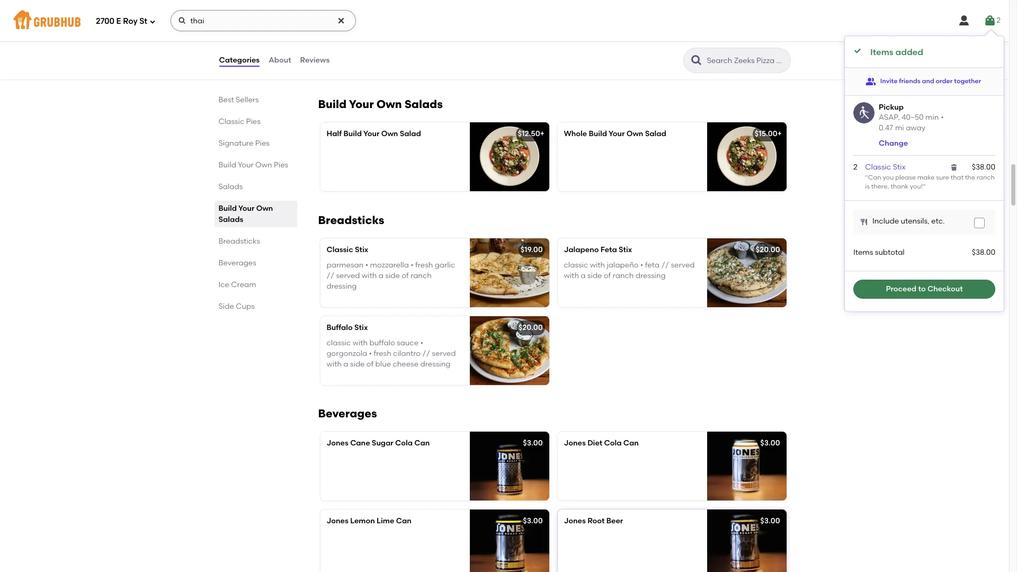 Task type: vqa. For each thing, say whether or not it's contained in the screenshot.
bottom 2
yes



Task type: locate. For each thing, give the bounding box(es) containing it.
classic stix up you
[[866, 163, 906, 172]]

2 horizontal spatial classic
[[866, 163, 892, 172]]

0 vertical spatial classic stix
[[866, 163, 906, 172]]

40–50
[[902, 113, 924, 122]]

"
[[866, 174, 869, 181], [923, 183, 926, 190]]

0 vertical spatial items
[[871, 47, 894, 57]]

svg image
[[958, 14, 971, 27], [337, 16, 346, 25], [854, 47, 862, 55], [860, 218, 869, 226], [977, 220, 983, 226]]

cheese
[[393, 360, 419, 369]]

side inside parmesan •  mozzarella • fresh garlic // served with a side of ranch dressing
[[385, 271, 400, 280]]

0 horizontal spatial "
[[866, 174, 869, 181]]

dressing right cheese
[[421, 360, 451, 369]]

dressing inside classic with jalapeño  •  feta // served with a side of ranch dressing
[[636, 271, 666, 280]]

0 vertical spatial //
[[662, 261, 669, 270]]

1 salad from the left
[[400, 129, 421, 138]]

stix up parmesan
[[355, 246, 368, 255]]

the
[[966, 174, 976, 181]]

cane
[[350, 439, 370, 448]]

1 vertical spatial items
[[854, 248, 874, 257]]

1 vertical spatial pies
[[255, 139, 270, 148]]

side down jalapeno feta stix
[[588, 271, 602, 280]]

with
[[590, 261, 605, 270], [362, 271, 377, 280], [564, 271, 579, 280], [353, 338, 368, 347], [327, 360, 342, 369]]

2 horizontal spatial ranch
[[977, 174, 995, 181]]

your down signature pies on the left of the page
[[238, 161, 254, 170]]

0 horizontal spatial served
[[336, 271, 360, 280]]

pies down best sellers tab
[[246, 117, 261, 126]]

your
[[349, 98, 374, 111], [364, 129, 380, 138], [609, 129, 625, 138], [238, 161, 254, 170], [239, 204, 255, 213]]

0 vertical spatial $38.00
[[972, 163, 996, 172]]

half build your own salad image
[[470, 123, 549, 191]]

1 + from the left
[[540, 129, 545, 138]]

whole build your own salad
[[564, 129, 667, 138]]

0 vertical spatial $20.00
[[756, 246, 780, 255]]

can
[[869, 174, 882, 181], [415, 439, 430, 448], [624, 439, 639, 448], [396, 517, 412, 526]]

// right "cilantro"
[[423, 349, 430, 358]]

whole
[[564, 129, 587, 138]]

classic for classic with buffalo sauce  • gorgonzola  •  fresh cilantro // served with a side of blue cheese dressing
[[327, 338, 351, 347]]

2 vertical spatial dressing
[[421, 360, 451, 369]]

1 horizontal spatial side
[[385, 271, 400, 280]]

jones left root
[[564, 517, 586, 526]]

$3.00 for jones diet cola can
[[761, 439, 780, 448]]

1 horizontal spatial fresh
[[416, 261, 433, 270]]

1 vertical spatial 2
[[854, 163, 858, 172]]

items
[[871, 47, 894, 57], [854, 248, 874, 257]]

and
[[922, 77, 935, 85]]

jalapeno
[[564, 246, 599, 255]]

" up is
[[866, 174, 869, 181]]

jones cane sugar cola can
[[327, 439, 430, 448]]

salads
[[405, 98, 443, 111], [219, 182, 243, 191], [219, 215, 243, 224]]

1 vertical spatial salads
[[219, 182, 243, 191]]

of left the blue
[[367, 360, 374, 369]]

" down make
[[923, 183, 926, 190]]

18th green
[[327, 14, 366, 23]]

invite
[[881, 77, 898, 85]]

0 horizontal spatial +
[[540, 129, 545, 138]]

half
[[327, 129, 342, 138]]

beer
[[607, 517, 623, 526]]

sauce
[[397, 338, 419, 347]]

2 $38.00 from the top
[[972, 248, 996, 257]]

2700
[[96, 16, 114, 26]]

classic up signature
[[219, 117, 244, 126]]

salad
[[400, 129, 421, 138], [645, 129, 667, 138]]

2 vertical spatial classic
[[327, 246, 353, 255]]

classic down the jalapeno
[[564, 261, 589, 270]]

classic stix image
[[470, 239, 549, 308]]

0 horizontal spatial classic stix
[[327, 246, 368, 255]]

0 vertical spatial pies
[[246, 117, 261, 126]]

1 horizontal spatial build your own salads
[[318, 98, 443, 111]]

jones left lemon
[[327, 517, 349, 526]]

fresh left garlic on the left top
[[416, 261, 433, 270]]

order
[[936, 77, 953, 85]]

2 horizontal spatial side
[[588, 271, 602, 280]]

pickup asap, 40–50 min • 0.47 mi away
[[879, 103, 944, 133]]

0 horizontal spatial 2
[[854, 163, 858, 172]]

cola right diet
[[605, 439, 622, 448]]

of down mozzarella
[[402, 271, 409, 280]]

1 vertical spatial served
[[336, 271, 360, 280]]

0 vertical spatial build your own salads
[[318, 98, 443, 111]]

is
[[866, 183, 870, 190]]

pickup
[[879, 103, 904, 112]]

build down salads "tab"
[[219, 204, 237, 213]]

side
[[385, 271, 400, 280], [588, 271, 602, 280], [350, 360, 365, 369]]

classic inside tab
[[219, 117, 244, 126]]

jones for jones diet cola can
[[564, 439, 586, 448]]

18th green button
[[320, 7, 549, 76]]

1 horizontal spatial "
[[923, 183, 926, 190]]

build your own salads inside tab
[[219, 204, 273, 224]]

main navigation navigation
[[0, 0, 1010, 41]]

classic for classic with jalapeño  •  feta // served with a side of ranch dressing
[[564, 261, 589, 270]]

search icon image
[[690, 54, 703, 67]]

a down the jalapeno
[[581, 271, 586, 280]]

1 horizontal spatial classic stix
[[866, 163, 906, 172]]

classic for classic pies tab
[[219, 117, 244, 126]]

0 horizontal spatial classic
[[219, 117, 244, 126]]

2 horizontal spatial of
[[604, 271, 611, 280]]

Search for food, convenience, alcohol... search field
[[171, 10, 356, 31]]

classic up parmesan
[[327, 246, 353, 255]]

served down parmesan
[[336, 271, 360, 280]]

build down signature
[[219, 161, 236, 170]]

2
[[997, 16, 1001, 25], [854, 163, 858, 172]]

salads tab
[[219, 181, 293, 192]]

away
[[906, 124, 926, 133]]

0 horizontal spatial dressing
[[327, 282, 357, 291]]

• left feta
[[641, 261, 644, 270]]

served right feta
[[671, 261, 695, 270]]

jalapeno feta stix
[[564, 246, 632, 255]]

1 horizontal spatial classic
[[564, 261, 589, 270]]

classic inside the items added tooltip
[[866, 163, 892, 172]]

1 vertical spatial fresh
[[374, 349, 392, 358]]

fresh inside classic with buffalo sauce  • gorgonzola  •  fresh cilantro // served with a side of blue cheese dressing
[[374, 349, 392, 358]]

1 horizontal spatial 2
[[997, 16, 1001, 25]]

min
[[926, 113, 939, 122]]

0 vertical spatial dressing
[[636, 271, 666, 280]]

classic for 'classic stix' link
[[866, 163, 892, 172]]

side down gorgonzola
[[350, 360, 365, 369]]

ranch inside classic with jalapeño  •  feta // served with a side of ranch dressing
[[613, 271, 634, 280]]

0 horizontal spatial classic
[[327, 338, 351, 347]]

1 horizontal spatial +
[[778, 129, 782, 138]]

buffalo
[[370, 338, 395, 347]]

+ for $15.00
[[778, 129, 782, 138]]

with down jalapeno feta stix
[[590, 261, 605, 270]]

0 horizontal spatial salad
[[400, 129, 421, 138]]

1 horizontal spatial cola
[[605, 439, 622, 448]]

build your own salads
[[318, 98, 443, 111], [219, 204, 273, 224]]

0 vertical spatial "
[[866, 174, 869, 181]]

classic up you
[[866, 163, 892, 172]]

2 horizontal spatial served
[[671, 261, 695, 270]]

buffalo stix
[[327, 323, 368, 332]]

salad for half build your own salad
[[400, 129, 421, 138]]

jones cane sugar cola can image
[[470, 432, 549, 501]]

2 + from the left
[[778, 129, 782, 138]]

1 vertical spatial $20.00
[[519, 323, 543, 332]]

• down buffalo
[[369, 349, 372, 358]]

pies down classic pies tab
[[255, 139, 270, 148]]

served right "cilantro"
[[432, 349, 456, 358]]

asap,
[[879, 113, 900, 122]]

jones left cane
[[327, 439, 349, 448]]

a down mozzarella
[[379, 271, 384, 280]]

served inside classic with jalapeño  •  feta // served with a side of ranch dressing
[[671, 261, 695, 270]]

0 vertical spatial beverages
[[219, 259, 256, 268]]

dressing down parmesan
[[327, 282, 357, 291]]

make
[[918, 174, 935, 181]]

side inside classic with buffalo sauce  • gorgonzola  •  fresh cilantro // served with a side of blue cheese dressing
[[350, 360, 365, 369]]

half build your own salad
[[327, 129, 421, 138]]

of down jalapeño
[[604, 271, 611, 280]]

//
[[662, 261, 669, 270], [327, 271, 335, 280], [423, 349, 430, 358]]

2 button
[[984, 11, 1001, 30]]

beverages
[[219, 259, 256, 268], [318, 407, 377, 420]]

1 horizontal spatial salad
[[645, 129, 667, 138]]

build your own salads up half build your own salad
[[318, 98, 443, 111]]

build inside build your own salads
[[219, 204, 237, 213]]

reviews
[[300, 56, 330, 65]]

0 vertical spatial classic
[[564, 261, 589, 270]]

cola right "sugar"
[[395, 439, 413, 448]]

beverages up cane
[[318, 407, 377, 420]]

$15.00
[[755, 129, 778, 138]]

2 inside button
[[997, 16, 1001, 25]]

signature pies tab
[[219, 138, 293, 149]]

ice
[[219, 280, 230, 289]]

+
[[540, 129, 545, 138], [778, 129, 782, 138]]

build your own salads up breadsticks tab at the top left of page
[[219, 204, 273, 224]]

change button
[[879, 138, 908, 149]]

jones for jones lemon lime can
[[327, 517, 349, 526]]

classic up gorgonzola
[[327, 338, 351, 347]]

svg image inside 2 button
[[984, 14, 997, 27]]

" inside " can you please make sure that the ranch is there, thank you!
[[866, 174, 869, 181]]

items for items subtotal
[[854, 248, 874, 257]]

checkout
[[928, 284, 963, 293]]

jalapeno feta stix image
[[707, 239, 787, 308]]

best
[[219, 95, 234, 104]]

pies up salads "tab"
[[274, 161, 288, 170]]

of inside classic with jalapeño  •  feta // served with a side of ranch dressing
[[604, 271, 611, 280]]

0 vertical spatial 2
[[997, 16, 1001, 25]]

breadsticks up beverages tab
[[219, 237, 260, 246]]

ranch inside parmesan •  mozzarella • fresh garlic // served with a side of ranch dressing
[[411, 271, 432, 280]]

1 vertical spatial //
[[327, 271, 335, 280]]

1 vertical spatial $38.00
[[972, 248, 996, 257]]

0 horizontal spatial $20.00
[[519, 323, 543, 332]]

classic inside classic with jalapeño  •  feta // served with a side of ranch dressing
[[564, 261, 589, 270]]

classic stix up parmesan
[[327, 246, 368, 255]]

• inside classic with jalapeño  •  feta // served with a side of ranch dressing
[[641, 261, 644, 270]]

your down salads "tab"
[[239, 204, 255, 213]]

// right feta
[[662, 261, 669, 270]]

2 vertical spatial pies
[[274, 161, 288, 170]]

1 horizontal spatial of
[[402, 271, 409, 280]]

1 horizontal spatial //
[[423, 349, 430, 358]]

1 vertical spatial classic
[[866, 163, 892, 172]]

0 horizontal spatial a
[[344, 360, 348, 369]]

$3.00
[[523, 439, 543, 448], [761, 439, 780, 448], [523, 517, 543, 526], [761, 517, 780, 526]]

e
[[116, 16, 121, 26]]

served inside classic with buffalo sauce  • gorgonzola  •  fresh cilantro // served with a side of blue cheese dressing
[[432, 349, 456, 358]]

0 horizontal spatial build your own salads
[[219, 204, 273, 224]]

1 horizontal spatial dressing
[[421, 360, 451, 369]]

jones for jones cane sugar cola can
[[327, 439, 349, 448]]

a down gorgonzola
[[344, 360, 348, 369]]

2 horizontal spatial dressing
[[636, 271, 666, 280]]

st
[[139, 16, 147, 26]]

pickup icon image
[[854, 102, 875, 123]]

dressing down feta
[[636, 271, 666, 280]]

can right the lime
[[396, 517, 412, 526]]

breadsticks up parmesan
[[318, 214, 384, 227]]

1 horizontal spatial breadsticks
[[318, 214, 384, 227]]

1 horizontal spatial $20.00
[[756, 246, 780, 255]]

can right "sugar"
[[415, 439, 430, 448]]

0 horizontal spatial beverages
[[219, 259, 256, 268]]

build your own pies
[[219, 161, 288, 170]]

a inside parmesan •  mozzarella • fresh garlic // served with a side of ranch dressing
[[379, 271, 384, 280]]

classic pies
[[219, 117, 261, 126]]

can up there,
[[869, 174, 882, 181]]

your up half build your own salad
[[349, 98, 374, 111]]

stix up please
[[893, 163, 906, 172]]

1 vertical spatial breadsticks
[[219, 237, 260, 246]]

gorgonzola
[[327, 349, 367, 358]]

beverages up "ice cream"
[[219, 259, 256, 268]]

0 vertical spatial fresh
[[416, 261, 433, 270]]

items added
[[871, 47, 924, 57]]

build right half
[[344, 129, 362, 138]]

proceed to checkout button
[[854, 280, 996, 299]]

1 horizontal spatial classic
[[327, 246, 353, 255]]

• right parmesan
[[366, 261, 368, 270]]

classic inside classic with buffalo sauce  • gorgonzola  •  fresh cilantro // served with a side of blue cheese dressing
[[327, 338, 351, 347]]

feta
[[601, 246, 617, 255]]

side down mozzarella
[[385, 271, 400, 280]]

svg image
[[984, 14, 997, 27], [178, 16, 187, 25], [150, 18, 156, 25], [950, 163, 959, 172]]

utensils,
[[901, 217, 930, 226]]

1 vertical spatial build your own salads
[[219, 204, 273, 224]]

items left added
[[871, 47, 894, 57]]

• right sauce at the left of the page
[[421, 338, 423, 347]]

parmesan
[[327, 261, 364, 270]]

• right the min
[[941, 113, 944, 122]]

1 horizontal spatial a
[[379, 271, 384, 280]]

side
[[219, 302, 234, 311]]

2 vertical spatial //
[[423, 349, 430, 358]]

with inside parmesan •  mozzarella • fresh garlic // served with a side of ranch dressing
[[362, 271, 377, 280]]

include
[[873, 217, 899, 226]]

1 vertical spatial dressing
[[327, 282, 357, 291]]

0 horizontal spatial ranch
[[411, 271, 432, 280]]

0 vertical spatial served
[[671, 261, 695, 270]]

proceed
[[886, 284, 917, 293]]

• right mozzarella
[[411, 261, 414, 270]]

• inside pickup asap, 40–50 min • 0.47 mi away
[[941, 113, 944, 122]]

0 horizontal spatial cola
[[395, 439, 413, 448]]

0 horizontal spatial breadsticks
[[219, 237, 260, 246]]

0 horizontal spatial of
[[367, 360, 374, 369]]

0 horizontal spatial side
[[350, 360, 365, 369]]

jones left diet
[[564, 439, 586, 448]]

2700 e roy st
[[96, 16, 147, 26]]

of
[[402, 271, 409, 280], [604, 271, 611, 280], [367, 360, 374, 369]]

2 vertical spatial served
[[432, 349, 456, 358]]

change
[[879, 139, 908, 148]]

1 cola from the left
[[395, 439, 413, 448]]

salad for whole build your own salad
[[645, 129, 667, 138]]

can inside " can you please make sure that the ranch is there, thank you!
[[869, 174, 882, 181]]

classic pies tab
[[219, 116, 293, 127]]

thank
[[891, 183, 909, 190]]

sugar
[[372, 439, 394, 448]]

1 horizontal spatial ranch
[[613, 271, 634, 280]]

items added tooltip
[[845, 30, 1004, 312]]

a
[[379, 271, 384, 280], [581, 271, 586, 280], [344, 360, 348, 369]]

breadsticks
[[318, 214, 384, 227], [219, 237, 260, 246]]

1 vertical spatial "
[[923, 183, 926, 190]]

fresh down buffalo
[[374, 349, 392, 358]]

1 vertical spatial classic
[[327, 338, 351, 347]]

buffalo stix image
[[470, 317, 549, 385]]

0 horizontal spatial //
[[327, 271, 335, 280]]

2 salad from the left
[[645, 129, 667, 138]]

•
[[941, 113, 944, 122], [366, 261, 368, 270], [411, 261, 414, 270], [641, 261, 644, 270], [421, 338, 423, 347], [369, 349, 372, 358]]

// down parmesan
[[327, 271, 335, 280]]

items left the subtotal
[[854, 248, 874, 257]]

classic
[[564, 261, 589, 270], [327, 338, 351, 347]]

side inside classic with jalapeño  •  feta // served with a side of ranch dressing
[[588, 271, 602, 280]]

your right half
[[364, 129, 380, 138]]

1 horizontal spatial served
[[432, 349, 456, 358]]

0 horizontal spatial fresh
[[374, 349, 392, 358]]

0 vertical spatial classic
[[219, 117, 244, 126]]

2 horizontal spatial a
[[581, 271, 586, 280]]

breadsticks tab
[[219, 236, 293, 247]]

2 horizontal spatial //
[[662, 261, 669, 270]]

1 vertical spatial beverages
[[318, 407, 377, 420]]

2 vertical spatial salads
[[219, 215, 243, 224]]

with down mozzarella
[[362, 271, 377, 280]]



Task type: describe. For each thing, give the bounding box(es) containing it.
dressing inside classic with buffalo sauce  • gorgonzola  •  fresh cilantro // served with a side of blue cheese dressing
[[421, 360, 451, 369]]

jones root beer
[[564, 517, 623, 526]]

invite friends and order together button
[[866, 72, 982, 91]]

$12.50
[[518, 129, 540, 138]]

green
[[343, 14, 366, 23]]

1 horizontal spatial beverages
[[318, 407, 377, 420]]

pies for signature pies
[[255, 139, 270, 148]]

roy
[[123, 16, 138, 26]]

// inside classic with jalapeño  •  feta // served with a side of ranch dressing
[[662, 261, 669, 270]]

mozzarella
[[370, 261, 409, 270]]

1 $38.00 from the top
[[972, 163, 996, 172]]

your right whole
[[609, 129, 625, 138]]

classic stix link
[[866, 163, 906, 172]]

with down gorgonzola
[[327, 360, 342, 369]]

2 cola from the left
[[605, 439, 622, 448]]

jones diet cola can
[[564, 439, 639, 448]]

build right whole
[[589, 129, 607, 138]]

diet
[[588, 439, 603, 448]]

with up gorgonzola
[[353, 338, 368, 347]]

please
[[896, 174, 916, 181]]

build up half
[[318, 98, 347, 111]]

dressing inside parmesan •  mozzarella • fresh garlic // served with a side of ranch dressing
[[327, 282, 357, 291]]

cream
[[231, 280, 256, 289]]

stix up jalapeño
[[619, 246, 632, 255]]

" can you please make sure that the ranch is there, thank you!
[[866, 174, 995, 190]]

a inside classic with jalapeño  •  feta // served with a side of ranch dressing
[[581, 271, 586, 280]]

1 vertical spatial classic stix
[[327, 246, 368, 255]]

salads inside build your own salads tab
[[219, 215, 243, 224]]

can right diet
[[624, 439, 639, 448]]

pies inside tab
[[274, 161, 288, 170]]

ice cream tab
[[219, 279, 293, 290]]

side cups
[[219, 302, 255, 311]]

$3.00 for jones root beer
[[761, 517, 780, 526]]

18th green image
[[470, 7, 549, 76]]

salads inside salads "tab"
[[219, 182, 243, 191]]

people icon image
[[866, 76, 877, 87]]

stix inside the items added tooltip
[[893, 163, 906, 172]]

classic with jalapeño  •  feta // served with a side of ranch dressing
[[564, 261, 695, 280]]

of inside classic with buffalo sauce  • gorgonzola  •  fresh cilantro // served with a side of blue cheese dressing
[[367, 360, 374, 369]]

friends
[[900, 77, 921, 85]]

side cups tab
[[219, 301, 293, 312]]

breadsticks inside tab
[[219, 237, 260, 246]]

beverages inside tab
[[219, 259, 256, 268]]

jones lemon lime can
[[327, 517, 412, 526]]

feta
[[645, 261, 660, 270]]

" for "
[[923, 183, 926, 190]]

best sellers
[[219, 95, 259, 104]]

invite friends and order together
[[881, 77, 982, 85]]

reviews button
[[300, 41, 330, 80]]

build your own pies tab
[[219, 160, 293, 171]]

you
[[883, 174, 894, 181]]

proceed to checkout
[[886, 284, 963, 293]]

mi
[[896, 124, 905, 133]]

whole build your own salad image
[[707, 123, 787, 191]]

jones root beer image
[[707, 510, 787, 572]]

categories button
[[219, 41, 260, 80]]

stix right the buffalo
[[355, 323, 368, 332]]

beverages tab
[[219, 258, 293, 269]]

garlic
[[435, 261, 455, 270]]

0 vertical spatial breadsticks
[[318, 214, 384, 227]]

that
[[951, 174, 964, 181]]

+ for $12.50
[[540, 129, 545, 138]]

sure
[[937, 174, 950, 181]]

svg image inside the items added tooltip
[[950, 163, 959, 172]]

sellers
[[236, 95, 259, 104]]

signature
[[219, 139, 254, 148]]

root
[[588, 517, 605, 526]]

cups
[[236, 302, 255, 311]]

added
[[896, 47, 924, 57]]

buffalo
[[327, 323, 353, 332]]

$15.00 +
[[755, 129, 782, 138]]

lime
[[377, 517, 395, 526]]

items subtotal
[[854, 248, 905, 257]]

// inside classic with buffalo sauce  • gorgonzola  •  fresh cilantro // served with a side of blue cheese dressing
[[423, 349, 430, 358]]

ranch inside " can you please make sure that the ranch is there, thank you!
[[977, 174, 995, 181]]

$19.00
[[521, 246, 543, 255]]

2 inside the items added tooltip
[[854, 163, 858, 172]]

there,
[[872, 183, 890, 190]]

jones diet cola can image
[[707, 432, 787, 501]]

you!
[[910, 183, 923, 190]]

ice cream
[[219, 280, 256, 289]]

Search Zeeks Pizza Capitol Hill search field
[[706, 56, 787, 66]]

classic stix inside the items added tooltip
[[866, 163, 906, 172]]

fresh inside parmesan •  mozzarella • fresh garlic // served with a side of ranch dressing
[[416, 261, 433, 270]]

subtotal
[[875, 248, 905, 257]]

$20.00 for classic with jalapeño  •  feta // served with a side of ranch dressing
[[756, 246, 780, 255]]

together
[[955, 77, 982, 85]]

served inside parmesan •  mozzarella • fresh garlic // served with a side of ranch dressing
[[336, 271, 360, 280]]

of inside parmesan •  mozzarella • fresh garlic // served with a side of ranch dressing
[[402, 271, 409, 280]]

$12.50 +
[[518, 129, 545, 138]]

$20.00 for classic with buffalo sauce  • gorgonzola  •  fresh cilantro // served with a side of blue cheese dressing
[[519, 323, 543, 332]]

items for items added
[[871, 47, 894, 57]]

lemon
[[350, 517, 375, 526]]

best sellers tab
[[219, 94, 293, 105]]

to
[[919, 284, 926, 293]]

classic with buffalo sauce  • gorgonzola  •  fresh cilantro // served with a side of blue cheese dressing
[[327, 338, 456, 369]]

$3.00 for jones lemon lime can
[[523, 517, 543, 526]]

jones lemon lime can image
[[470, 510, 549, 572]]

$3.00 for jones cane sugar cola can
[[523, 439, 543, 448]]

pies for classic pies
[[246, 117, 261, 126]]

a inside classic with buffalo sauce  • gorgonzola  •  fresh cilantro // served with a side of blue cheese dressing
[[344, 360, 348, 369]]

jones for jones root beer
[[564, 517, 586, 526]]

cilantro
[[393, 349, 421, 358]]

parmesan •  mozzarella • fresh garlic // served with a side of ranch dressing
[[327, 261, 455, 291]]

signature pies
[[219, 139, 270, 148]]

etc.
[[932, 217, 945, 226]]

18th
[[327, 14, 342, 23]]

// inside parmesan •  mozzarella • fresh garlic // served with a side of ranch dressing
[[327, 271, 335, 280]]

jalapeño
[[607, 261, 639, 270]]

" for " can you please make sure that the ranch is there, thank you!
[[866, 174, 869, 181]]

own inside build your own salads
[[256, 204, 273, 213]]

categories
[[219, 56, 260, 65]]

with down the jalapeno
[[564, 271, 579, 280]]

about button
[[268, 41, 292, 80]]

build your own salads tab
[[219, 203, 293, 225]]

about
[[269, 56, 291, 65]]

0 vertical spatial salads
[[405, 98, 443, 111]]

0.47
[[879, 124, 894, 133]]



